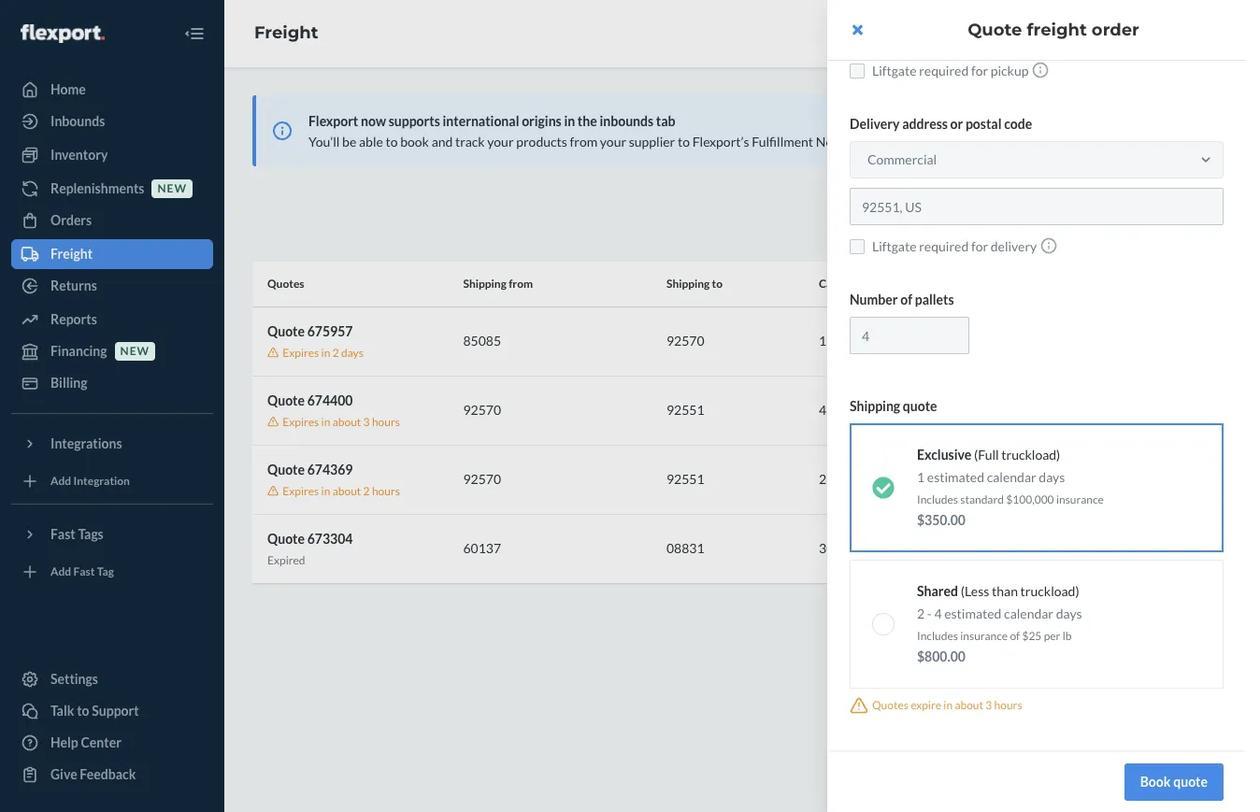 Task type: describe. For each thing, give the bounding box(es) containing it.
$350.00
[[917, 512, 966, 528]]

includes inside shared (less than truckload) 2 - 4 estimated calendar days includes insurance of $25 per lb $800.00
[[917, 629, 958, 643]]

$25
[[1022, 629, 1042, 643]]

lb
[[1063, 629, 1072, 643]]

standard
[[960, 493, 1004, 507]]

days inside shared (less than truckload) 2 - 4 estimated calendar days includes insurance of $25 per lb $800.00
[[1056, 606, 1082, 622]]

freight
[[1027, 20, 1087, 40]]

number of pallets
[[850, 292, 954, 308]]

for for pickup
[[971, 63, 988, 79]]

(less
[[961, 583, 989, 599]]

$800.00
[[917, 649, 966, 665]]

quotes expire in about 3 hours
[[872, 699, 1022, 713]]

hours
[[994, 699, 1022, 713]]

insurance inside "exclusive (full truckload) 1 estimated calendar days includes standard $100,000 insurance $350.00"
[[1056, 493, 1104, 507]]

check circle image
[[872, 477, 895, 499]]

3
[[986, 699, 992, 713]]

(full
[[974, 447, 999, 463]]

help
[[1219, 414, 1236, 440]]

0 vertical spatial of
[[900, 292, 912, 308]]

calendar inside "exclusive (full truckload) 1 estimated calendar days includes standard $100,000 insurance $350.00"
[[987, 469, 1036, 485]]

exclusive
[[917, 447, 971, 463]]

includes inside "exclusive (full truckload) 1 estimated calendar days includes standard $100,000 insurance $350.00"
[[917, 493, 958, 507]]

help center button
[[1210, 358, 1246, 454]]

order
[[1092, 20, 1139, 40]]

in
[[944, 699, 953, 713]]

quote freight order
[[968, 20, 1139, 40]]

shared
[[917, 583, 958, 599]]

address
[[902, 116, 948, 132]]

book
[[1140, 774, 1171, 790]]

code
[[1004, 116, 1032, 132]]

per
[[1044, 629, 1060, 643]]

quote for shipping quote
[[903, 398, 937, 414]]

shipping quote
[[850, 398, 937, 414]]

of inside shared (less than truckload) 2 - 4 estimated calendar days includes insurance of $25 per lb $800.00
[[1010, 629, 1020, 643]]

pallets
[[915, 292, 954, 308]]

quote
[[968, 20, 1022, 40]]

liftgate for liftgate required for pickup
[[872, 63, 917, 79]]

postal
[[966, 116, 1002, 132]]

book quote button
[[1124, 764, 1224, 801]]

delivery address or postal code
[[850, 116, 1032, 132]]

1
[[917, 469, 925, 485]]

help center
[[1219, 372, 1236, 440]]

than
[[992, 583, 1018, 599]]

U.S. address only text field
[[850, 188, 1224, 225]]

required for pickup
[[919, 63, 969, 79]]



Task type: vqa. For each thing, say whether or not it's contained in the screenshot.
create within button
no



Task type: locate. For each thing, give the bounding box(es) containing it.
0 vertical spatial quote
[[903, 398, 937, 414]]

1 horizontal spatial quote
[[1173, 774, 1208, 790]]

-
[[927, 606, 932, 622]]

truckload)
[[1001, 447, 1060, 463], [1020, 583, 1079, 599]]

shipping
[[850, 398, 900, 414]]

days up lb
[[1056, 606, 1082, 622]]

0 vertical spatial insurance
[[1056, 493, 1104, 507]]

estimated inside shared (less than truckload) 2 - 4 estimated calendar days includes insurance of $25 per lb $800.00
[[944, 606, 1002, 622]]

quote for book quote
[[1173, 774, 1208, 790]]

estimated inside "exclusive (full truckload) 1 estimated calendar days includes standard $100,000 insurance $350.00"
[[927, 469, 984, 485]]

1 horizontal spatial insurance
[[1056, 493, 1104, 507]]

1 vertical spatial estimated
[[944, 606, 1002, 622]]

0 vertical spatial for
[[971, 63, 988, 79]]

0 vertical spatial estimated
[[927, 469, 984, 485]]

quote right book
[[1173, 774, 1208, 790]]

truckload) inside shared (less than truckload) 2 - 4 estimated calendar days includes insurance of $25 per lb $800.00
[[1020, 583, 1079, 599]]

2
[[917, 606, 925, 622]]

truckload) right (full
[[1001, 447, 1060, 463]]

includes up $800.00
[[917, 629, 958, 643]]

for left delivery
[[971, 238, 988, 254]]

quote inside button
[[1173, 774, 1208, 790]]

1 liftgate from the top
[[872, 63, 917, 79]]

None number field
[[850, 317, 969, 354]]

calendar up $100,000
[[987, 469, 1036, 485]]

insurance right $100,000
[[1056, 493, 1104, 507]]

0 vertical spatial days
[[1039, 469, 1065, 485]]

about
[[955, 699, 983, 713]]

0 horizontal spatial of
[[900, 292, 912, 308]]

1 vertical spatial required
[[919, 238, 969, 254]]

1 vertical spatial of
[[1010, 629, 1020, 643]]

1 vertical spatial insurance
[[960, 629, 1008, 643]]

shared (less than truckload) 2 - 4 estimated calendar days includes insurance of $25 per lb $800.00
[[917, 583, 1082, 665]]

for for delivery
[[971, 238, 988, 254]]

estimated
[[927, 469, 984, 485], [944, 606, 1002, 622]]

pickup
[[991, 63, 1029, 79]]

1 vertical spatial liftgate
[[872, 238, 917, 254]]

quote
[[903, 398, 937, 414], [1173, 774, 1208, 790]]

2 liftgate from the top
[[872, 238, 917, 254]]

close image
[[852, 22, 862, 37]]

1 for from the top
[[971, 63, 988, 79]]

liftgate
[[872, 63, 917, 79], [872, 238, 917, 254]]

liftgate up delivery
[[872, 63, 917, 79]]

insurance inside shared (less than truckload) 2 - 4 estimated calendar days includes insurance of $25 per lb $800.00
[[960, 629, 1008, 643]]

number
[[850, 292, 898, 308]]

days inside "exclusive (full truckload) 1 estimated calendar days includes standard $100,000 insurance $350.00"
[[1039, 469, 1065, 485]]

days
[[1039, 469, 1065, 485], [1056, 606, 1082, 622]]

1 required from the top
[[919, 63, 969, 79]]

None checkbox
[[850, 63, 865, 78]]

1 vertical spatial for
[[971, 238, 988, 254]]

estimated down exclusive at right
[[927, 469, 984, 485]]

truckload) up per
[[1020, 583, 1079, 599]]

of left $25
[[1010, 629, 1020, 643]]

includes up $350.00
[[917, 493, 958, 507]]

liftgate required for delivery
[[872, 238, 1037, 254]]

quotes
[[872, 699, 909, 713]]

0 vertical spatial required
[[919, 63, 969, 79]]

required
[[919, 63, 969, 79], [919, 238, 969, 254]]

0 vertical spatial calendar
[[987, 469, 1036, 485]]

includes
[[917, 493, 958, 507], [917, 629, 958, 643]]

insurance down (less
[[960, 629, 1008, 643]]

0 horizontal spatial insurance
[[960, 629, 1008, 643]]

required for delivery
[[919, 238, 969, 254]]

required up delivery address or postal code
[[919, 63, 969, 79]]

1 horizontal spatial of
[[1010, 629, 1020, 643]]

exclusive (full truckload) 1 estimated calendar days includes standard $100,000 insurance $350.00
[[917, 447, 1104, 528]]

2 includes from the top
[[917, 629, 958, 643]]

truckload) inside "exclusive (full truckload) 1 estimated calendar days includes standard $100,000 insurance $350.00"
[[1001, 447, 1060, 463]]

1 vertical spatial includes
[[917, 629, 958, 643]]

for left pickup
[[971, 63, 988, 79]]

days up $100,000
[[1039, 469, 1065, 485]]

delivery
[[991, 238, 1037, 254]]

center
[[1219, 372, 1236, 411]]

liftgate up 'number of pallets'
[[872, 238, 917, 254]]

$100,000
[[1006, 493, 1054, 507]]

None checkbox
[[850, 239, 865, 254]]

0 vertical spatial truckload)
[[1001, 447, 1060, 463]]

estimated down (less
[[944, 606, 1002, 622]]

2 for from the top
[[971, 238, 988, 254]]

of
[[900, 292, 912, 308], [1010, 629, 1020, 643]]

insurance
[[1056, 493, 1104, 507], [960, 629, 1008, 643]]

calendar inside shared (less than truckload) 2 - 4 estimated calendar days includes insurance of $25 per lb $800.00
[[1004, 606, 1054, 622]]

1 vertical spatial days
[[1056, 606, 1082, 622]]

for
[[971, 63, 988, 79], [971, 238, 988, 254]]

expire
[[911, 699, 941, 713]]

of left pallets
[[900, 292, 912, 308]]

1 vertical spatial truckload)
[[1020, 583, 1079, 599]]

required up pallets
[[919, 238, 969, 254]]

book quote
[[1140, 774, 1208, 790]]

0 vertical spatial liftgate
[[872, 63, 917, 79]]

4
[[934, 606, 942, 622]]

delivery
[[850, 116, 900, 132]]

1 vertical spatial quote
[[1173, 774, 1208, 790]]

liftgate required for pickup
[[872, 63, 1029, 79]]

calendar up $25
[[1004, 606, 1054, 622]]

calendar
[[987, 469, 1036, 485], [1004, 606, 1054, 622]]

1 includes from the top
[[917, 493, 958, 507]]

quote right shipping on the right
[[903, 398, 937, 414]]

1 vertical spatial calendar
[[1004, 606, 1054, 622]]

or
[[950, 116, 963, 132]]

liftgate for liftgate required for delivery
[[872, 238, 917, 254]]

0 vertical spatial includes
[[917, 493, 958, 507]]

2 required from the top
[[919, 238, 969, 254]]

0 horizontal spatial quote
[[903, 398, 937, 414]]



